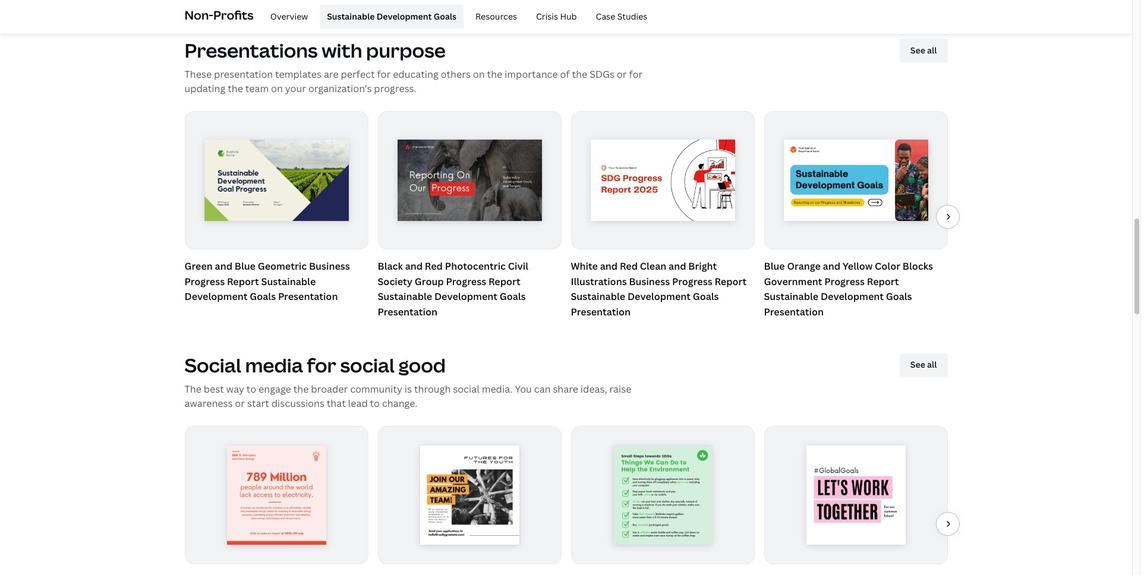 Task type: locate. For each thing, give the bounding box(es) containing it.
1 vertical spatial social
[[453, 383, 480, 396]]

4 report from the left
[[868, 275, 900, 288]]

5 and from the left
[[824, 260, 841, 273]]

for
[[377, 68, 391, 81], [630, 68, 643, 81], [307, 353, 337, 378]]

2 red from the left
[[620, 260, 638, 273]]

presentation inside green and blue geometric business progress report sustainable development goals presentation
[[278, 291, 338, 304]]

on right others
[[473, 68, 485, 81]]

business down clean
[[630, 275, 670, 288]]

and for white
[[601, 260, 618, 273]]

and inside green and blue geometric business progress report sustainable development goals presentation
[[215, 260, 233, 273]]

report down bright
[[715, 275, 747, 288]]

2 progress from the left
[[446, 275, 487, 288]]

development inside menu bar
[[377, 11, 432, 22]]

or inside social media for social good the best way to engage the broader community is through social media. you can share ideas, raise awareness or start discussions that lead to change.
[[235, 397, 245, 410]]

red left clean
[[620, 260, 638, 273]]

sustainable inside white and red clean and bright illustrations business progress report sustainable development goals presentation
[[571, 291, 626, 304]]

sustainable down society
[[378, 291, 433, 304]]

development
[[377, 11, 432, 22], [185, 291, 248, 304], [435, 291, 498, 304], [628, 291, 691, 304], [821, 291, 884, 304]]

progress down "green"
[[185, 275, 225, 288]]

1 red from the left
[[425, 260, 443, 273]]

is
[[405, 383, 412, 396]]

3 progress from the left
[[673, 275, 713, 288]]

overview
[[270, 11, 308, 22]]

color
[[876, 260, 901, 273]]

the inside social media for social good the best way to engage the broader community is through social media. you can share ideas, raise awareness or start discussions that lead to change.
[[294, 383, 309, 396]]

3 report from the left
[[715, 275, 747, 288]]

or inside presentations with purpose these presentation templates are perfect for educating others on the importance of the sdgs or for updating the team on your organization's progress.
[[617, 68, 627, 81]]

government
[[765, 275, 823, 288]]

report down 'color' on the right
[[868, 275, 900, 288]]

presentation down 'illustrations'
[[571, 306, 631, 319]]

2 and from the left
[[405, 260, 423, 273]]

of
[[561, 68, 570, 81]]

1 vertical spatial to
[[370, 397, 380, 410]]

on left your at left
[[271, 82, 283, 95]]

presentation down geometric
[[278, 291, 338, 304]]

4 progress from the left
[[825, 275, 865, 288]]

for up the progress.
[[377, 68, 391, 81]]

social up community
[[341, 353, 395, 378]]

are
[[324, 68, 339, 81]]

development down clean
[[628, 291, 691, 304]]

red for group
[[425, 260, 443, 273]]

0 horizontal spatial or
[[235, 397, 245, 410]]

report inside green and blue geometric business progress report sustainable development goals presentation
[[227, 275, 259, 288]]

1 vertical spatial on
[[271, 82, 283, 95]]

3 and from the left
[[601, 260, 618, 273]]

blue orange and yellow color blocks government progress report sustainable development goals presentation image
[[784, 140, 929, 221]]

2 report from the left
[[489, 275, 521, 288]]

share
[[553, 383, 579, 396]]

or down way
[[235, 397, 245, 410]]

the left importance
[[487, 68, 503, 81]]

1 horizontal spatial social
[[453, 383, 480, 396]]

0 horizontal spatial business
[[309, 260, 350, 273]]

orange
[[788, 260, 821, 273]]

through
[[414, 383, 451, 396]]

1 horizontal spatial for
[[377, 68, 391, 81]]

report down civil
[[489, 275, 521, 288]]

red up "group"
[[425, 260, 443, 273]]

progress down "yellow"
[[825, 275, 865, 288]]

sustainable inside green and blue geometric business progress report sustainable development goals presentation
[[261, 275, 316, 288]]

presentation
[[214, 68, 273, 81]]

engage
[[259, 383, 291, 396]]

blue
[[235, 260, 256, 273], [765, 260, 786, 273]]

0 vertical spatial social
[[341, 353, 395, 378]]

progress down bright
[[673, 275, 713, 288]]

goals down 'color' on the right
[[887, 291, 913, 304]]

presentation inside black and red photocentric civil society group progress report sustainable development goals presentation
[[378, 306, 438, 319]]

sustainable development goals link
[[320, 5, 464, 29]]

presentation down society
[[378, 306, 438, 319]]

development inside green and blue geometric business progress report sustainable development goals presentation
[[185, 291, 248, 304]]

business right geometric
[[309, 260, 350, 273]]

black
[[378, 260, 403, 273]]

the
[[185, 383, 202, 396]]

ideas,
[[581, 383, 608, 396]]

0 vertical spatial or
[[617, 68, 627, 81]]

presentation
[[278, 291, 338, 304], [378, 306, 438, 319], [571, 306, 631, 319], [765, 306, 824, 319]]

progress inside blue orange and yellow color blocks government progress report sustainable development goals presentation
[[825, 275, 865, 288]]

and right clean
[[669, 260, 687, 273]]

goals inside black and red photocentric civil society group progress report sustainable development goals presentation
[[500, 291, 526, 304]]

progress.
[[374, 82, 417, 95]]

1 horizontal spatial or
[[617, 68, 627, 81]]

can
[[535, 383, 551, 396]]

sustainable down geometric
[[261, 275, 316, 288]]

to
[[247, 383, 257, 396], [370, 397, 380, 410]]

that
[[327, 397, 346, 410]]

crisis hub
[[536, 11, 577, 22]]

resources link
[[469, 5, 525, 29]]

and right "green"
[[215, 260, 233, 273]]

1 horizontal spatial blue
[[765, 260, 786, 273]]

report down geometric
[[227, 275, 259, 288]]

goals inside blue orange and yellow color blocks government progress report sustainable development goals presentation
[[887, 291, 913, 304]]

blue orange and yellow color blocks government progress report sustainable development goals presentation link
[[765, 259, 948, 320]]

case studies link
[[589, 5, 655, 29]]

or right sdgs
[[617, 68, 627, 81]]

development up purpose
[[377, 11, 432, 22]]

on
[[473, 68, 485, 81], [271, 82, 283, 95]]

purpose
[[366, 37, 446, 63]]

sustainable down 'illustrations'
[[571, 291, 626, 304]]

or
[[617, 68, 627, 81], [235, 397, 245, 410]]

for right sdgs
[[630, 68, 643, 81]]

0 horizontal spatial to
[[247, 383, 257, 396]]

business
[[309, 260, 350, 273], [630, 275, 670, 288]]

pink and black griddy big type general individuals sdg instagram post image
[[807, 446, 906, 545]]

business inside white and red clean and bright illustrations business progress report sustainable development goals presentation
[[630, 275, 670, 288]]

presentation down government
[[765, 306, 824, 319]]

group
[[415, 275, 444, 288]]

organization's
[[309, 82, 372, 95]]

media
[[245, 353, 303, 378]]

and left "yellow"
[[824, 260, 841, 273]]

1 vertical spatial or
[[235, 397, 245, 410]]

goals down civil
[[500, 291, 526, 304]]

progress
[[185, 275, 225, 288], [446, 275, 487, 288], [673, 275, 713, 288], [825, 275, 865, 288]]

0 vertical spatial on
[[473, 68, 485, 81]]

media.
[[482, 383, 513, 396]]

0 vertical spatial business
[[309, 260, 350, 273]]

1 progress from the left
[[185, 275, 225, 288]]

red inside white and red clean and bright illustrations business progress report sustainable development goals presentation
[[620, 260, 638, 273]]

case
[[596, 11, 616, 22]]

social left media.
[[453, 383, 480, 396]]

0 horizontal spatial for
[[307, 353, 337, 378]]

1 horizontal spatial on
[[473, 68, 485, 81]]

blue orange and yellow color blocks government progress report sustainable development goals presentation
[[765, 260, 934, 319]]

start
[[247, 397, 269, 410]]

blue up government
[[765, 260, 786, 273]]

resources
[[476, 11, 517, 22]]

0 horizontal spatial blue
[[235, 260, 256, 273]]

green and blue geometric business progress report sustainable development goals presentation
[[185, 260, 350, 304]]

change.
[[382, 397, 418, 410]]

the
[[487, 68, 503, 81], [573, 68, 588, 81], [228, 82, 243, 95], [294, 383, 309, 396]]

goals
[[434, 11, 457, 22], [250, 291, 276, 304], [500, 291, 526, 304], [693, 291, 719, 304], [887, 291, 913, 304]]

sustainable down government
[[765, 291, 819, 304]]

green clean & un style environment individuals sdg instagram post image
[[613, 446, 713, 545]]

goals down geometric
[[250, 291, 276, 304]]

and inside black and red photocentric civil society group progress report sustainable development goals presentation
[[405, 260, 423, 273]]

red for illustrations
[[620, 260, 638, 273]]

blue left geometric
[[235, 260, 256, 273]]

and
[[215, 260, 233, 273], [405, 260, 423, 273], [601, 260, 618, 273], [669, 260, 687, 273], [824, 260, 841, 273]]

sustainable
[[327, 11, 375, 22], [261, 275, 316, 288], [378, 291, 433, 304], [571, 291, 626, 304], [765, 291, 819, 304]]

and up 'illustrations'
[[601, 260, 618, 273]]

progress inside white and red clean and bright illustrations business progress report sustainable development goals presentation
[[673, 275, 713, 288]]

and up "group"
[[405, 260, 423, 273]]

blocks
[[903, 260, 934, 273]]

0 horizontal spatial red
[[425, 260, 443, 273]]

you
[[515, 383, 532, 396]]

goals down bright
[[693, 291, 719, 304]]

social
[[341, 353, 395, 378], [453, 383, 480, 396]]

1 and from the left
[[215, 260, 233, 273]]

black and red photocentric civil society group progress report sustainable development goals presentation link
[[378, 259, 562, 320]]

to up start
[[247, 383, 257, 396]]

for up "broader" at the left bottom of page
[[307, 353, 337, 378]]

presentations with purpose these presentation templates are perfect for educating others on the importance of the sdgs or for updating the team on your organization's progress.
[[185, 37, 643, 95]]

1 report from the left
[[227, 275, 259, 288]]

1 horizontal spatial business
[[630, 275, 670, 288]]

2 blue from the left
[[765, 260, 786, 273]]

the up discussions
[[294, 383, 309, 396]]

1 horizontal spatial to
[[370, 397, 380, 410]]

and inside blue orange and yellow color blocks government progress report sustainable development goals presentation
[[824, 260, 841, 273]]

clean
[[640, 260, 667, 273]]

development inside white and red clean and bright illustrations business progress report sustainable development goals presentation
[[628, 291, 691, 304]]

green and blue geometric business progress report sustainable development goals presentation image
[[204, 140, 349, 221]]

1 vertical spatial business
[[630, 275, 670, 288]]

1 blue from the left
[[235, 260, 256, 273]]

development inside blue orange and yellow color blocks government progress report sustainable development goals presentation
[[821, 291, 884, 304]]

report
[[227, 275, 259, 288], [489, 275, 521, 288], [715, 275, 747, 288], [868, 275, 900, 288]]

goals left resources on the top left
[[434, 11, 457, 22]]

to down community
[[370, 397, 380, 410]]

development down photocentric
[[435, 291, 498, 304]]

progress down photocentric
[[446, 275, 487, 288]]

red inside black and red photocentric civil society group progress report sustainable development goals presentation
[[425, 260, 443, 273]]

non-
[[185, 7, 214, 23]]

red
[[425, 260, 443, 273], [620, 260, 638, 273]]

development down "yellow"
[[821, 291, 884, 304]]

blue inside green and blue geometric business progress report sustainable development goals presentation
[[235, 260, 256, 273]]

best
[[204, 383, 224, 396]]

1 horizontal spatial red
[[620, 260, 638, 273]]

menu bar
[[259, 5, 655, 29]]

sustainable up with
[[327, 11, 375, 22]]

civil
[[508, 260, 529, 273]]

development down "green"
[[185, 291, 248, 304]]

raise
[[610, 383, 632, 396]]



Task type: vqa. For each thing, say whether or not it's contained in the screenshot.
– – number field
no



Task type: describe. For each thing, give the bounding box(es) containing it.
for inside social media for social good the best way to engage the broader community is through social media. you can share ideas, raise awareness or start discussions that lead to change.
[[307, 353, 337, 378]]

presentation inside white and red clean and bright illustrations business progress report sustainable development goals presentation
[[571, 306, 631, 319]]

non-profits
[[185, 7, 254, 23]]

0 vertical spatial to
[[247, 383, 257, 396]]

sustainable inside black and red photocentric civil society group progress report sustainable development goals presentation
[[378, 291, 433, 304]]

development inside black and red photocentric civil society group progress report sustainable development goals presentation
[[435, 291, 498, 304]]

bright
[[689, 260, 718, 273]]

hub
[[561, 11, 577, 22]]

white
[[571, 260, 598, 273]]

orange black and white griddy big type general civil society sdg instagram post image
[[420, 446, 520, 545]]

yellow
[[843, 260, 873, 273]]

photocentric
[[445, 260, 506, 273]]

good
[[399, 353, 446, 378]]

team
[[245, 82, 269, 95]]

sdgs
[[590, 68, 615, 81]]

social
[[185, 353, 241, 378]]

report inside blue orange and yellow color blocks government progress report sustainable development goals presentation
[[868, 275, 900, 288]]

crisis hub link
[[529, 5, 584, 29]]

report inside white and red clean and bright illustrations business progress report sustainable development goals presentation
[[715, 275, 747, 288]]

these
[[185, 68, 212, 81]]

templates
[[275, 68, 322, 81]]

orange and pink minimalist monotone environment civil society sdg instagram post image
[[227, 446, 326, 545]]

menu bar containing overview
[[259, 5, 655, 29]]

white and red clean and bright illustrations business progress report sustainable development goals presentation link
[[571, 259, 755, 320]]

profits
[[214, 7, 254, 23]]

goals inside white and red clean and bright illustrations business progress report sustainable development goals presentation
[[693, 291, 719, 304]]

presentation inside blue orange and yellow color blocks government progress report sustainable development goals presentation
[[765, 306, 824, 319]]

society
[[378, 275, 413, 288]]

progress inside green and blue geometric business progress report sustainable development goals presentation
[[185, 275, 225, 288]]

the right the of
[[573, 68, 588, 81]]

progress inside black and red photocentric civil society group progress report sustainable development goals presentation
[[446, 275, 487, 288]]

studies
[[618, 11, 648, 22]]

4 and from the left
[[669, 260, 687, 273]]

case studies
[[596, 11, 648, 22]]

overview link
[[263, 5, 315, 29]]

updating
[[185, 82, 226, 95]]

the down presentation
[[228, 82, 243, 95]]

way
[[226, 383, 244, 396]]

business inside green and blue geometric business progress report sustainable development goals presentation
[[309, 260, 350, 273]]

2 horizontal spatial for
[[630, 68, 643, 81]]

discussions
[[272, 397, 325, 410]]

your
[[285, 82, 306, 95]]

sustainable inside menu bar
[[327, 11, 375, 22]]

black and red photocentric civil society group progress report sustainable development goals presentation image
[[398, 140, 542, 221]]

community
[[350, 383, 403, 396]]

broader
[[311, 383, 348, 396]]

others
[[441, 68, 471, 81]]

and for green
[[215, 260, 233, 273]]

green and blue geometric business progress report sustainable development goals presentation link
[[185, 259, 368, 305]]

illustrations
[[571, 275, 627, 288]]

educating
[[393, 68, 439, 81]]

crisis
[[536, 11, 559, 22]]

presentations
[[185, 37, 318, 63]]

black and red photocentric civil society group progress report sustainable development goals presentation
[[378, 260, 529, 319]]

0 horizontal spatial social
[[341, 353, 395, 378]]

sustainable development goals
[[327, 11, 457, 22]]

white and red clean and bright illustrations business progress report sustainable development goals presentation
[[571, 260, 747, 319]]

goals inside menu bar
[[434, 11, 457, 22]]

awareness
[[185, 397, 233, 410]]

0 horizontal spatial on
[[271, 82, 283, 95]]

perfect
[[341, 68, 375, 81]]

social media for social good the best way to engage the broader community is through social media. you can share ideas, raise awareness or start discussions that lead to change.
[[185, 353, 632, 410]]

lead
[[348, 397, 368, 410]]

importance
[[505, 68, 558, 81]]

white and red clean and bright illustrations business progress report sustainable development goals presentation image
[[591, 140, 735, 221]]

goals inside green and blue geometric business progress report sustainable development goals presentation
[[250, 291, 276, 304]]

blue inside blue orange and yellow color blocks government progress report sustainable development goals presentation
[[765, 260, 786, 273]]

sustainable inside blue orange and yellow color blocks government progress report sustainable development goals presentation
[[765, 291, 819, 304]]

and for black
[[405, 260, 423, 273]]

green
[[185, 260, 213, 273]]

geometric
[[258, 260, 307, 273]]

report inside black and red photocentric civil society group progress report sustainable development goals presentation
[[489, 275, 521, 288]]

with
[[322, 37, 363, 63]]



